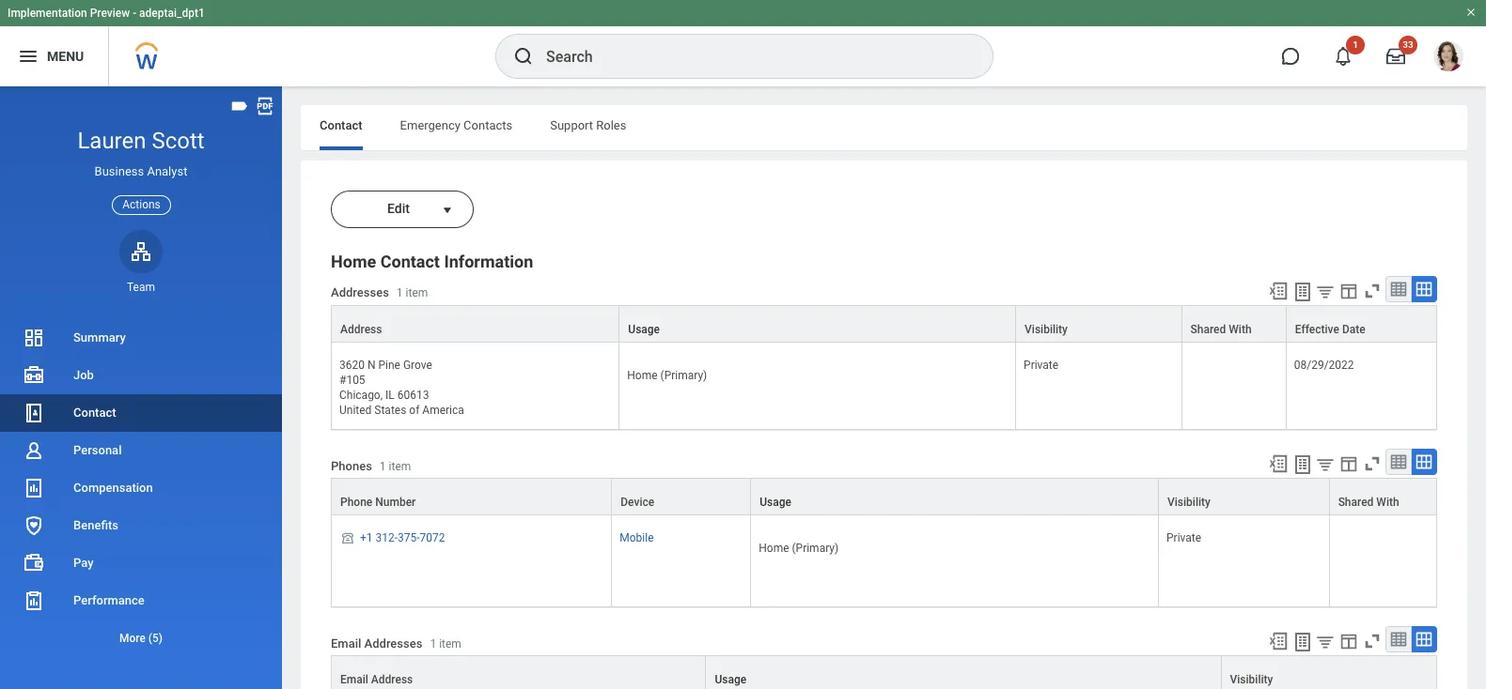 Task type: describe. For each thing, give the bounding box(es) containing it.
compensation
[[73, 481, 153, 495]]

usage for email address
[[715, 674, 747, 688]]

more (5) button
[[0, 628, 282, 651]]

1 horizontal spatial home (primary) element
[[759, 539, 839, 556]]

team lauren scott element
[[119, 280, 163, 295]]

contact inside 'tab list'
[[320, 118, 362, 133]]

table image for 1
[[1389, 453, 1408, 472]]

mobile
[[620, 533, 654, 546]]

export to worksheets image for addresses
[[1292, 281, 1314, 304]]

emergency
[[400, 118, 461, 133]]

email address button
[[332, 657, 705, 690]]

fullscreen image for addresses
[[1362, 281, 1383, 302]]

job image
[[23, 365, 45, 387]]

chicago,
[[339, 389, 383, 403]]

view printable version (pdf) image
[[255, 96, 275, 117]]

team link
[[119, 230, 163, 295]]

home for the topmost home (primary) element
[[627, 370, 658, 383]]

justify image
[[17, 45, 39, 68]]

fullscreen image
[[1362, 632, 1383, 653]]

job
[[73, 368, 94, 383]]

export to excel image for addresses
[[1268, 281, 1289, 302]]

export to excel image for phones
[[1268, 454, 1289, 475]]

1 button
[[1323, 36, 1365, 77]]

edit button
[[331, 191, 436, 228]]

summary link
[[0, 320, 282, 357]]

1 inside addresses 1 item
[[397, 287, 403, 300]]

0 horizontal spatial with
[[1229, 323, 1252, 337]]

click to view/edit grid preferences image for 1
[[1339, 281, 1359, 302]]

personal
[[73, 444, 122, 458]]

support roles
[[550, 118, 626, 133]]

usage button for email address
[[706, 657, 1221, 690]]

contact link
[[0, 395, 282, 432]]

(5)
[[148, 633, 163, 646]]

home contact information
[[331, 252, 533, 272]]

row containing +1 312-375-7072
[[331, 517, 1437, 608]]

-
[[133, 7, 136, 20]]

roles
[[596, 118, 626, 133]]

home (primary) for home (primary) element to the right
[[759, 543, 839, 556]]

1 horizontal spatial shared
[[1338, 497, 1374, 510]]

actions button
[[112, 195, 171, 215]]

1 horizontal spatial private
[[1167, 533, 1201, 546]]

tag image
[[229, 96, 250, 117]]

+1 312-375-7072
[[360, 533, 445, 546]]

08/29/2022
[[1294, 359, 1354, 372]]

1 vertical spatial visibility button
[[1159, 480, 1329, 516]]

+1
[[360, 533, 373, 546]]

0 vertical spatial cell
[[1182, 343, 1287, 431]]

phone number button
[[332, 480, 611, 516]]

address button
[[332, 307, 619, 342]]

support
[[550, 118, 593, 133]]

1 vertical spatial usage button
[[751, 480, 1158, 516]]

3620
[[339, 359, 365, 372]]

more (5) button
[[0, 620, 282, 658]]

visibility button for email address
[[1222, 657, 1436, 690]]

60613
[[397, 389, 429, 403]]

export to excel image
[[1268, 632, 1289, 653]]

grove
[[403, 359, 432, 372]]

business
[[95, 165, 144, 179]]

#105
[[339, 374, 365, 387]]

export to worksheets image for phones
[[1292, 454, 1314, 477]]

mobile link
[[620, 529, 654, 546]]

navigation pane region
[[0, 86, 282, 690]]

job link
[[0, 357, 282, 395]]

toolbar for phones
[[1260, 450, 1437, 479]]

phone number
[[340, 497, 416, 510]]

export to worksheets image
[[1292, 632, 1314, 655]]

menu banner
[[0, 0, 1486, 86]]

row containing address
[[331, 306, 1437, 343]]

1 inside 1 button
[[1353, 39, 1358, 50]]

summary
[[73, 331, 126, 345]]

1 horizontal spatial with
[[1377, 497, 1399, 510]]

lauren scott
[[77, 128, 205, 154]]

row containing phone number
[[331, 479, 1437, 517]]

emergency contacts
[[400, 118, 513, 133]]

email for addresses
[[331, 637, 361, 651]]

caret down image
[[436, 203, 459, 218]]

search image
[[512, 45, 535, 68]]

edit
[[387, 201, 410, 216]]

information
[[444, 252, 533, 272]]

Search Workday  search field
[[546, 36, 954, 77]]

view team image
[[130, 240, 152, 263]]

states
[[374, 405, 406, 418]]

menu button
[[0, 26, 108, 86]]

33 button
[[1375, 36, 1418, 77]]

n
[[367, 359, 376, 372]]

of
[[409, 405, 420, 418]]

item inside 'email addresses 1 item'
[[439, 638, 461, 651]]

team
[[127, 281, 155, 294]]

312-
[[376, 533, 398, 546]]

date
[[1342, 323, 1366, 337]]

0 vertical spatial addresses
[[331, 286, 389, 300]]

more (5)
[[119, 633, 163, 646]]

lauren
[[77, 128, 146, 154]]

summary image
[[23, 327, 45, 350]]

1 vertical spatial shared with button
[[1330, 480, 1436, 516]]

3620 n pine grove #105 chicago, il 60613 united states of america
[[339, 359, 464, 418]]

(primary) for the topmost home (primary) element
[[660, 370, 707, 383]]

preview
[[90, 7, 130, 20]]

united
[[339, 405, 372, 418]]

pine
[[378, 359, 400, 372]]

actions
[[122, 198, 161, 211]]

contacts
[[464, 118, 513, 133]]

expand table image for phones
[[1415, 453, 1434, 472]]

contact image
[[23, 402, 45, 425]]

personal link
[[0, 432, 282, 470]]



Task type: vqa. For each thing, say whether or not it's contained in the screenshot.
the top the Private element
yes



Task type: locate. For each thing, give the bounding box(es) containing it.
table image
[[1389, 453, 1408, 472], [1389, 631, 1408, 650]]

shared with button down click to view/edit grid preferences image
[[1330, 480, 1436, 516]]

2 horizontal spatial usage
[[760, 497, 792, 510]]

toolbar
[[1260, 276, 1437, 306], [1260, 450, 1437, 479], [1260, 627, 1437, 657]]

tab list containing contact
[[301, 105, 1467, 150]]

(primary) for home (primary) element to the right
[[792, 543, 839, 556]]

0 vertical spatial export to worksheets image
[[1292, 281, 1314, 304]]

home for home (primary) element to the right
[[759, 543, 789, 556]]

shared
[[1191, 323, 1226, 337], [1338, 497, 1374, 510]]

375-
[[398, 533, 420, 546]]

contact up addresses 1 item
[[380, 252, 440, 272]]

contact
[[320, 118, 362, 133], [380, 252, 440, 272], [73, 406, 116, 420]]

1 vertical spatial addresses
[[364, 637, 422, 651]]

1 inside phones 1 item
[[380, 460, 386, 474]]

address
[[340, 323, 382, 337], [371, 674, 413, 688]]

1 vertical spatial item
[[389, 460, 411, 474]]

1 horizontal spatial shared with button
[[1330, 480, 1436, 516]]

adeptai_dpt1
[[139, 7, 205, 20]]

0 horizontal spatial shared with button
[[1182, 307, 1286, 342]]

1 vertical spatial contact
[[380, 252, 440, 272]]

email for address
[[340, 674, 368, 688]]

item for addresses
[[406, 287, 428, 300]]

notifications large image
[[1334, 47, 1353, 66]]

visibility
[[1025, 323, 1068, 337], [1168, 497, 1211, 510], [1230, 674, 1273, 688]]

1 vertical spatial email
[[340, 674, 368, 688]]

1 vertical spatial expand table image
[[1415, 453, 1434, 472]]

item down "home contact information"
[[406, 287, 428, 300]]

1 horizontal spatial cell
[[1330, 517, 1437, 608]]

usage button
[[620, 307, 1015, 342], [751, 480, 1158, 516], [706, 657, 1221, 690]]

tab list
[[301, 105, 1467, 150]]

0 vertical spatial visibility
[[1025, 323, 1068, 337]]

table image
[[1389, 280, 1408, 299]]

0 horizontal spatial shared with
[[1191, 323, 1252, 337]]

performance
[[73, 594, 145, 608]]

0 horizontal spatial home (primary) element
[[627, 366, 707, 383]]

shared with
[[1191, 323, 1252, 337], [1338, 497, 1399, 510]]

2 vertical spatial usage
[[715, 674, 747, 688]]

expand table image for email addresses
[[1415, 631, 1434, 650]]

select to filter grid data image
[[1315, 282, 1336, 302], [1315, 633, 1336, 653]]

email down 'email addresses 1 item'
[[340, 674, 368, 688]]

click to view/edit grid preferences image for addresses
[[1339, 632, 1359, 653]]

0 vertical spatial home (primary) element
[[627, 366, 707, 383]]

2 vertical spatial home
[[759, 543, 789, 556]]

toolbar for addresses
[[1260, 276, 1437, 306]]

2 horizontal spatial contact
[[380, 252, 440, 272]]

0 vertical spatial item
[[406, 287, 428, 300]]

row
[[331, 306, 1437, 343], [331, 343, 1437, 431], [331, 479, 1437, 517], [331, 517, 1437, 608], [331, 657, 1437, 690]]

0 vertical spatial export to excel image
[[1268, 281, 1289, 302]]

0 vertical spatial select to filter grid data image
[[1315, 282, 1336, 302]]

1 vertical spatial cell
[[1330, 517, 1437, 608]]

0 horizontal spatial shared
[[1191, 323, 1226, 337]]

visibility for email address
[[1230, 674, 1273, 688]]

home
[[331, 252, 376, 272], [627, 370, 658, 383], [759, 543, 789, 556]]

1 vertical spatial export to excel image
[[1268, 454, 1289, 475]]

phones 1 item
[[331, 459, 411, 474]]

usage button for address
[[620, 307, 1015, 342]]

cell
[[1182, 343, 1287, 431], [1330, 517, 1437, 608]]

item inside phones 1 item
[[389, 460, 411, 474]]

item
[[406, 287, 428, 300], [389, 460, 411, 474], [439, 638, 461, 651]]

fullscreen image left table image at the right top of the page
[[1362, 281, 1383, 302]]

select to filter grid data image for addresses
[[1315, 633, 1336, 653]]

0 horizontal spatial private
[[1024, 359, 1059, 372]]

0 vertical spatial usage
[[628, 323, 660, 337]]

benefits link
[[0, 508, 282, 545]]

0 vertical spatial (primary)
[[660, 370, 707, 383]]

benefits
[[73, 519, 118, 533]]

cell up fullscreen image
[[1330, 517, 1437, 608]]

expand table image
[[1415, 280, 1434, 299], [1415, 453, 1434, 472], [1415, 631, 1434, 650]]

pay
[[73, 556, 94, 571]]

0 horizontal spatial usage
[[628, 323, 660, 337]]

item inside addresses 1 item
[[406, 287, 428, 300]]

0 vertical spatial table image
[[1389, 453, 1408, 472]]

1 vertical spatial click to view/edit grid preferences image
[[1339, 632, 1359, 653]]

0 vertical spatial shared with
[[1191, 323, 1252, 337]]

click to view/edit grid preferences image
[[1339, 281, 1359, 302], [1339, 632, 1359, 653]]

email
[[331, 637, 361, 651], [340, 674, 368, 688]]

0 horizontal spatial cell
[[1182, 343, 1287, 431]]

close environment banner image
[[1466, 7, 1477, 18]]

1 vertical spatial address
[[371, 674, 413, 688]]

more
[[119, 633, 146, 646]]

1 vertical spatial home (primary) element
[[759, 539, 839, 556]]

2 vertical spatial expand table image
[[1415, 631, 1434, 650]]

device button
[[612, 480, 750, 516]]

expand table image for addresses
[[1415, 280, 1434, 299]]

analyst
[[147, 165, 187, 179]]

implementation preview -   adeptai_dpt1
[[8, 7, 205, 20]]

1 right the notifications large icon in the right of the page
[[1353, 39, 1358, 50]]

home (primary) element
[[627, 366, 707, 383], [759, 539, 839, 556]]

2 vertical spatial toolbar
[[1260, 627, 1437, 657]]

1 horizontal spatial contact
[[320, 118, 362, 133]]

1 down "home contact information"
[[397, 287, 403, 300]]

phone image
[[339, 532, 356, 547]]

0 horizontal spatial home
[[331, 252, 376, 272]]

row containing email address
[[331, 657, 1437, 690]]

click to view/edit grid preferences image
[[1339, 454, 1359, 475]]

export to worksheets image left select to filter grid data icon
[[1292, 454, 1314, 477]]

email address
[[340, 674, 413, 688]]

expand table image right fullscreen image
[[1415, 631, 1434, 650]]

1
[[1353, 39, 1358, 50], [397, 287, 403, 300], [380, 460, 386, 474], [430, 638, 436, 651]]

fullscreen image for phones
[[1362, 454, 1383, 475]]

phone
[[340, 497, 373, 510]]

select to filter grid data image for 1
[[1315, 282, 1336, 302]]

list containing summary
[[0, 320, 282, 658]]

home (primary)
[[627, 370, 707, 383], [759, 543, 839, 556]]

+1 312-375-7072 link
[[360, 529, 445, 546]]

fullscreen image right click to view/edit grid preferences image
[[1362, 454, 1383, 475]]

item up number at the left of page
[[389, 460, 411, 474]]

1 horizontal spatial (primary)
[[792, 543, 839, 556]]

export to worksheets image up effective
[[1292, 281, 1314, 304]]

row containing 3620 n pine grove
[[331, 343, 1437, 431]]

0 vertical spatial contact
[[320, 118, 362, 133]]

shared with button
[[1182, 307, 1286, 342], [1330, 480, 1436, 516]]

1 table image from the top
[[1389, 453, 1408, 472]]

usage
[[628, 323, 660, 337], [760, 497, 792, 510], [715, 674, 747, 688]]

number
[[375, 497, 416, 510]]

business analyst
[[95, 165, 187, 179]]

0 vertical spatial home
[[331, 252, 376, 272]]

pay image
[[23, 553, 45, 575]]

2 row from the top
[[331, 343, 1437, 431]]

0 horizontal spatial visibility
[[1025, 323, 1068, 337]]

toolbar for email addresses
[[1260, 627, 1437, 657]]

3 row from the top
[[331, 479, 1437, 517]]

email inside email address popup button
[[340, 674, 368, 688]]

0 vertical spatial usage button
[[620, 307, 1015, 342]]

pay link
[[0, 545, 282, 583]]

item for phones
[[389, 460, 411, 474]]

table image for addresses
[[1389, 631, 1408, 650]]

0 vertical spatial visibility button
[[1016, 307, 1181, 342]]

contact up personal
[[73, 406, 116, 420]]

2 horizontal spatial visibility
[[1230, 674, 1273, 688]]

scott
[[152, 128, 205, 154]]

2 vertical spatial item
[[439, 638, 461, 651]]

1 vertical spatial with
[[1377, 497, 1399, 510]]

phones
[[331, 459, 372, 474]]

contact inside list
[[73, 406, 116, 420]]

0 vertical spatial shared
[[1191, 323, 1226, 337]]

fullscreen image
[[1362, 281, 1383, 302], [1362, 454, 1383, 475]]

1 inside 'email addresses 1 item'
[[430, 638, 436, 651]]

email addresses 1 item
[[331, 637, 461, 651]]

list
[[0, 320, 282, 658]]

33
[[1403, 39, 1414, 50]]

visibility button for address
[[1016, 307, 1181, 342]]

table image right click to view/edit grid preferences image
[[1389, 453, 1408, 472]]

1 vertical spatial home
[[627, 370, 658, 383]]

0 vertical spatial private
[[1024, 359, 1059, 372]]

0 vertical spatial private element
[[1024, 355, 1059, 372]]

expand table image right table image at the right top of the page
[[1415, 280, 1434, 299]]

device
[[621, 497, 654, 510]]

effective date
[[1295, 323, 1366, 337]]

address down 'email addresses 1 item'
[[371, 674, 413, 688]]

addresses
[[331, 286, 389, 300], [364, 637, 422, 651]]

0 vertical spatial expand table image
[[1415, 280, 1434, 299]]

personal image
[[23, 440, 45, 462]]

visibility button
[[1016, 307, 1181, 342], [1159, 480, 1329, 516], [1222, 657, 1436, 690]]

click to view/edit grid preferences image up effective date popup button
[[1339, 281, 1359, 302]]

addresses up email address at the left bottom
[[364, 637, 422, 651]]

compensation image
[[23, 478, 45, 500]]

2 vertical spatial visibility
[[1230, 674, 1273, 688]]

performance image
[[23, 590, 45, 613]]

2 table image from the top
[[1389, 631, 1408, 650]]

america
[[422, 405, 464, 418]]

1 vertical spatial home (primary)
[[759, 543, 839, 556]]

0 vertical spatial with
[[1229, 323, 1252, 337]]

5 row from the top
[[331, 657, 1437, 690]]

item up email address popup button
[[439, 638, 461, 651]]

il
[[385, 389, 395, 403]]

profile logan mcneil image
[[1434, 41, 1464, 75]]

select to filter grid data image right export to worksheets icon
[[1315, 633, 1336, 653]]

effective
[[1295, 323, 1339, 337]]

private element
[[1024, 355, 1059, 372], [1167, 529, 1201, 546]]

0 vertical spatial fullscreen image
[[1362, 281, 1383, 302]]

address up the 3620
[[340, 323, 382, 337]]

1 right "phones"
[[380, 460, 386, 474]]

1 horizontal spatial shared with
[[1338, 497, 1399, 510]]

effective date button
[[1287, 307, 1436, 342]]

private
[[1024, 359, 1059, 372], [1167, 533, 1201, 546]]

contact left emergency
[[320, 118, 362, 133]]

1 horizontal spatial private element
[[1167, 529, 1201, 546]]

1 vertical spatial visibility
[[1168, 497, 1211, 510]]

(primary)
[[660, 370, 707, 383], [792, 543, 839, 556]]

0 vertical spatial click to view/edit grid preferences image
[[1339, 281, 1359, 302]]

0 vertical spatial address
[[340, 323, 382, 337]]

shared with button left effective
[[1182, 307, 1286, 342]]

1 vertical spatial select to filter grid data image
[[1315, 633, 1336, 653]]

benefits image
[[23, 515, 45, 538]]

email up email address at the left bottom
[[331, 637, 361, 651]]

click to view/edit grid preferences image left fullscreen image
[[1339, 632, 1359, 653]]

1 horizontal spatial visibility
[[1168, 497, 1211, 510]]

addresses 1 item
[[331, 286, 428, 300]]

1 vertical spatial (primary)
[[792, 543, 839, 556]]

0 vertical spatial home (primary)
[[627, 370, 707, 383]]

2 horizontal spatial home
[[759, 543, 789, 556]]

1 vertical spatial toolbar
[[1260, 450, 1437, 479]]

1 vertical spatial usage
[[760, 497, 792, 510]]

1 row from the top
[[331, 306, 1437, 343]]

2 vertical spatial visibility button
[[1222, 657, 1436, 690]]

export to excel image left select to filter grid data icon
[[1268, 454, 1289, 475]]

implementation
[[8, 7, 87, 20]]

1 vertical spatial fullscreen image
[[1362, 454, 1383, 475]]

1 up email address popup button
[[430, 638, 436, 651]]

usage for address
[[628, 323, 660, 337]]

select to filter grid data image
[[1315, 455, 1336, 475]]

2 vertical spatial contact
[[73, 406, 116, 420]]

home (primary) for the topmost home (primary) element
[[627, 370, 707, 383]]

0 horizontal spatial home (primary)
[[627, 370, 707, 383]]

export to worksheets image
[[1292, 281, 1314, 304], [1292, 454, 1314, 477]]

1 horizontal spatial usage
[[715, 674, 747, 688]]

addresses up the 3620
[[331, 286, 389, 300]]

1 vertical spatial table image
[[1389, 631, 1408, 650]]

export to excel image up effective date popup button
[[1268, 281, 1289, 302]]

inbox large image
[[1387, 47, 1405, 66]]

1 vertical spatial private element
[[1167, 529, 1201, 546]]

1 vertical spatial private
[[1167, 533, 1201, 546]]

1 horizontal spatial home
[[627, 370, 658, 383]]

expand table image right click to view/edit grid preferences image
[[1415, 453, 1434, 472]]

0 horizontal spatial private element
[[1024, 355, 1059, 372]]

cell left 08/29/2022 in the bottom right of the page
[[1182, 343, 1287, 431]]

4 row from the top
[[331, 517, 1437, 608]]

7072
[[420, 533, 445, 546]]

0 vertical spatial toolbar
[[1260, 276, 1437, 306]]

0 horizontal spatial (primary)
[[660, 370, 707, 383]]

visibility for address
[[1025, 323, 1068, 337]]

export to excel image
[[1268, 281, 1289, 302], [1268, 454, 1289, 475]]

0 vertical spatial shared with button
[[1182, 307, 1286, 342]]

0 vertical spatial email
[[331, 637, 361, 651]]

1 vertical spatial export to worksheets image
[[1292, 454, 1314, 477]]

2 vertical spatial usage button
[[706, 657, 1221, 690]]

1 vertical spatial shared with
[[1338, 497, 1399, 510]]

table image right fullscreen image
[[1389, 631, 1408, 650]]

performance link
[[0, 583, 282, 620]]

menu
[[47, 49, 84, 64]]

1 vertical spatial shared
[[1338, 497, 1374, 510]]

0 horizontal spatial contact
[[73, 406, 116, 420]]

compensation link
[[0, 470, 282, 508]]

with
[[1229, 323, 1252, 337], [1377, 497, 1399, 510]]

1 horizontal spatial home (primary)
[[759, 543, 839, 556]]

select to filter grid data image up effective date
[[1315, 282, 1336, 302]]



